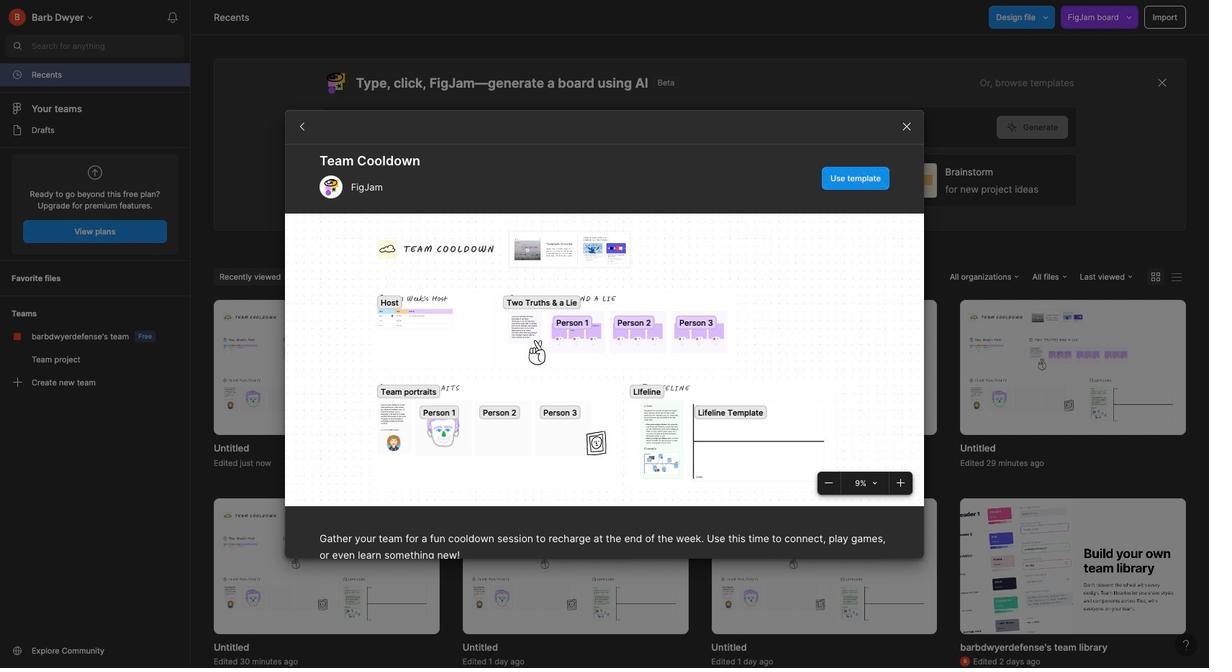 Task type: describe. For each thing, give the bounding box(es) containing it.
Search for anything text field
[[32, 40, 184, 52]]

page 16 image
[[12, 125, 23, 136]]



Task type: locate. For each thing, give the bounding box(es) containing it.
search 32 image
[[6, 35, 29, 58]]

Ex: A weekly team meeting, starting with an ice breaker field
[[324, 107, 997, 148]]

select zoom level image
[[873, 481, 878, 486]]

recent 16 image
[[12, 69, 23, 81]]

dialog
[[285, 109, 924, 669]]

file thumbnail image
[[221, 309, 432, 426], [470, 309, 681, 426], [719, 309, 930, 426], [968, 309, 1179, 426], [960, 499, 1186, 635], [221, 508, 432, 625], [470, 508, 681, 625], [719, 508, 930, 625]]

community 16 image
[[12, 646, 23, 657]]

bell 32 image
[[161, 6, 184, 29]]



Task type: vqa. For each thing, say whether or not it's contained in the screenshot.
"page 16" image
yes



